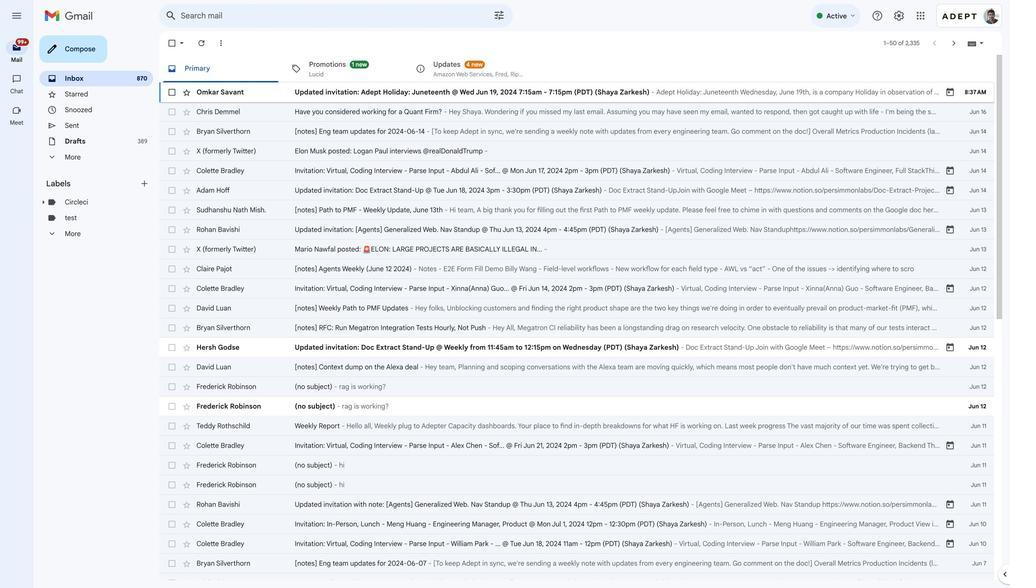 Task type: describe. For each thing, give the bounding box(es) containing it.
4 calendar event image from the top
[[946, 343, 955, 353]]

19 row from the top
[[159, 436, 995, 456]]

14 row from the top
[[159, 338, 995, 358]]

search mail image
[[162, 7, 180, 25]]

9 row from the top
[[159, 240, 995, 259]]

16 row from the top
[[159, 377, 995, 397]]

3 row from the top
[[159, 122, 995, 142]]

25 row from the top
[[159, 554, 995, 574]]

gmail image
[[44, 6, 98, 26]]

18 row from the top
[[159, 417, 995, 436]]

22 row from the top
[[159, 495, 995, 515]]

12 row from the top
[[159, 299, 995, 318]]

🚨 image
[[363, 246, 371, 254]]

Search mail text field
[[181, 11, 466, 21]]

older image
[[949, 38, 959, 48]]

2 calendar event image from the top
[[946, 284, 955, 294]]

21 row from the top
[[159, 476, 995, 495]]

20 row from the top
[[159, 456, 995, 476]]

Search mail search field
[[159, 4, 513, 28]]

promotions, one new message, tab
[[284, 55, 407, 83]]

settings image
[[893, 10, 905, 22]]

10 row from the top
[[159, 259, 995, 279]]

3 calendar event image from the top
[[946, 186, 955, 196]]

1 calendar event image from the top
[[946, 87, 955, 97]]



Task type: vqa. For each thing, say whether or not it's contained in the screenshot.
"main content"
yes



Task type: locate. For each thing, give the bounding box(es) containing it.
2 row from the top
[[159, 102, 995, 122]]

1 calendar event image from the top
[[946, 225, 955, 235]]

0 vertical spatial calendar event image
[[946, 225, 955, 235]]

select input tool image
[[979, 39, 985, 47]]

26 row from the top
[[159, 574, 995, 589]]

15 row from the top
[[159, 358, 995, 377]]

primary tab
[[159, 55, 283, 83]]

calendar event image
[[946, 87, 955, 97], [946, 166, 955, 176], [946, 186, 955, 196], [946, 343, 955, 353]]

23 row from the top
[[159, 515, 995, 535]]

8 row from the top
[[159, 220, 995, 240]]

11 row from the top
[[159, 279, 995, 299]]

None checkbox
[[167, 107, 177, 117], [167, 166, 177, 176], [167, 186, 177, 196], [167, 225, 177, 235], [167, 264, 177, 274], [167, 284, 177, 294], [167, 323, 177, 333], [167, 363, 177, 373], [167, 382, 177, 392], [167, 402, 177, 412], [167, 422, 177, 431], [167, 441, 177, 451], [167, 500, 177, 510], [167, 559, 177, 569], [167, 579, 177, 589], [167, 107, 177, 117], [167, 166, 177, 176], [167, 186, 177, 196], [167, 225, 177, 235], [167, 264, 177, 274], [167, 284, 177, 294], [167, 323, 177, 333], [167, 363, 177, 373], [167, 382, 177, 392], [167, 402, 177, 412], [167, 422, 177, 431], [167, 441, 177, 451], [167, 500, 177, 510], [167, 559, 177, 569], [167, 579, 177, 589]]

None checkbox
[[167, 38, 177, 48], [167, 87, 177, 97], [167, 127, 177, 137], [167, 146, 177, 156], [167, 205, 177, 215], [167, 245, 177, 255], [167, 304, 177, 314], [167, 343, 177, 353], [167, 461, 177, 471], [167, 481, 177, 490], [167, 520, 177, 530], [167, 540, 177, 549], [167, 38, 177, 48], [167, 87, 177, 97], [167, 127, 177, 137], [167, 146, 177, 156], [167, 205, 177, 215], [167, 245, 177, 255], [167, 304, 177, 314], [167, 343, 177, 353], [167, 461, 177, 471], [167, 481, 177, 490], [167, 520, 177, 530], [167, 540, 177, 549]]

refresh image
[[197, 38, 206, 48]]

6 row from the top
[[159, 181, 995, 201]]

2 calendar event image from the top
[[946, 166, 955, 176]]

row
[[159, 83, 995, 102], [159, 102, 995, 122], [159, 122, 995, 142], [159, 142, 995, 161], [159, 161, 995, 181], [159, 181, 995, 201], [159, 201, 995, 220], [159, 220, 995, 240], [159, 240, 995, 259], [159, 259, 995, 279], [159, 279, 995, 299], [159, 299, 995, 318], [159, 318, 995, 338], [159, 338, 995, 358], [159, 358, 995, 377], [159, 377, 995, 397], [159, 397, 995, 417], [159, 417, 995, 436], [159, 436, 995, 456], [159, 456, 995, 476], [159, 476, 995, 495], [159, 495, 995, 515], [159, 515, 995, 535], [159, 535, 995, 554], [159, 554, 995, 574], [159, 574, 995, 589]]

more email options image
[[216, 38, 226, 48]]

tab list
[[159, 55, 995, 83]]

calendar event image
[[946, 225, 955, 235], [946, 284, 955, 294]]

1 vertical spatial calendar event image
[[946, 284, 955, 294]]

advanced search options image
[[489, 5, 509, 25]]

main content
[[159, 55, 995, 589]]

navigation
[[0, 31, 34, 589]]

13 row from the top
[[159, 318, 995, 338]]

heading
[[0, 56, 33, 64], [0, 87, 33, 95], [0, 119, 33, 127], [46, 179, 140, 189]]

24 row from the top
[[159, 535, 995, 554]]

support image
[[872, 10, 884, 22]]

updates, 4 new messages, tab
[[408, 55, 532, 83]]

main menu image
[[11, 10, 23, 22]]

7 row from the top
[[159, 201, 995, 220]]

4 row from the top
[[159, 142, 995, 161]]

1 row from the top
[[159, 83, 995, 102]]

17 row from the top
[[159, 397, 995, 417]]

5 row from the top
[[159, 161, 995, 181]]



